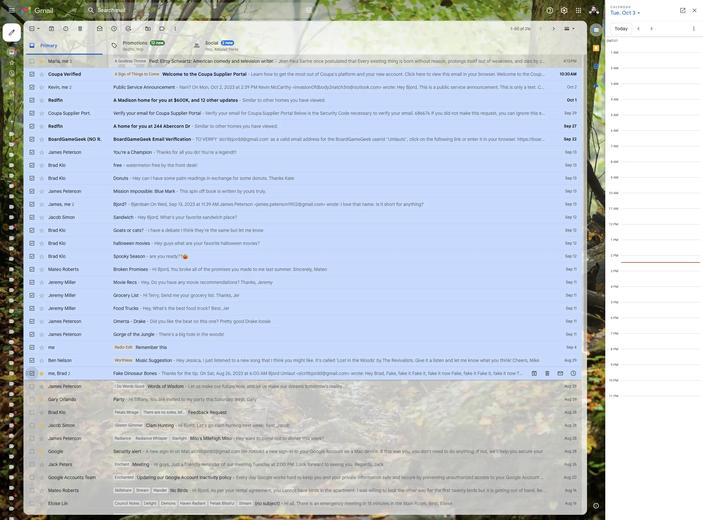 Task type: describe. For each thing, give the bounding box(es) containing it.
2 inside public service announcement - nani? on mon, oct 2, 2023 at 2:39 pm kevin mccarthy <invasion0fdbody2natch3rs@outlook.com> wrote: hey bjord, this is a public service announcement. this is only a test. cheers, kevin oct 2
[[575, 85, 577, 90]]

13 for donuts.
[[573, 176, 577, 181]]

this right ignore
[[530, 110, 538, 116]]

28 row from the top
[[23, 407, 582, 420]]

sep 11 for hi bjord, you broke all of the promises you made to me last summer. sincerely, mateo
[[566, 267, 577, 272]]

aug 28 for feedback request
[[565, 411, 577, 415]]

by left front at the left top
[[161, 163, 166, 168]]

14 row from the top
[[23, 224, 582, 237]]

1 horizontal spatial all
[[192, 267, 197, 273]]

schwartz:
[[171, 58, 192, 64]]

main content containing promotions
[[23, 21, 689, 521]]

aug for words of wisdom
[[564, 384, 571, 389]]

- are you ready??
[[145, 254, 183, 260]]

a right as
[[276, 137, 279, 142]]

aug 28 for clam hunting
[[565, 424, 577, 428]]

- right the recs
[[138, 280, 140, 286]]

sep 4
[[567, 345, 577, 350]]

2 it, from the left
[[488, 371, 492, 377]]

4 row from the top
[[23, 94, 582, 107]]

0 horizontal spatial some
[[164, 176, 175, 181]]

aug for milo's milehigh miso
[[565, 437, 571, 441]]

1 horizontal spatial homes
[[275, 97, 289, 103]]

supplier down the a madison home for you at $600k, and 12 other updates - similar to other homes you have viewed. ‌ ‌ ‌ ‌ ‌ ‌ ‌ ‌ ‌ ‌ ‌ ‌ ‌ ‌ ‌ ‌ ‌ ‌ ‌ ‌ ‌ ‌ ‌ ‌ ‌ ‌ ‌ ‌ ‌ ‌ ‌ ‌ ‌ ‌ ‌ ‌ ‌ ‌ ‌ ‌ ‌ ‌ ‌ ‌ ‌ ‌ ‌ ‌ ‌ ‌ ‌ ‌ ‌ ‌ ‌ ‌ ‌ ‌ ‌ ‌ ‌ ‌ ‌ ‌ ‌ ‌ ‌ ‌ ‌ ‌ ‌ ‌ ‌ ‌ ‌ ‌ ‌ ‌ ‌ ‌ ‌ at the top of page
[[263, 110, 280, 116]]

1 horizontal spatial security
[[320, 110, 337, 116]]

0 horizontal spatial brad,
[[374, 371, 385, 377]]

demons
[[161, 502, 176, 507]]

2 you're from the left
[[201, 150, 214, 155]]

hey down bjørdsøn
[[138, 215, 146, 221]]

4 28 from the top
[[572, 450, 577, 455]]

- left 'nani?'
[[176, 84, 178, 90]]

hey, for hey, do you have any movie recommendations? thanks, jeremy
[[141, 280, 150, 286]]

the up emergency
[[325, 488, 332, 494]]

search mail image
[[85, 5, 97, 16]]

1 mac from the left
[[181, 449, 190, 455]]

last
[[266, 267, 273, 273]]

and right platform
[[357, 71, 365, 77]]

4
[[574, 345, 577, 350]]

aug for (no subject)
[[565, 502, 572, 507]]

you left like
[[158, 319, 166, 325]]

redfin,
[[123, 47, 135, 52]]

row containing coupa verified
[[23, 68, 656, 81]]

28 for milo's milehigh miso
[[572, 437, 577, 441]]

halloween movies - hey guys what are your favorite halloween movies?
[[113, 241, 260, 247]]

miller for food trucks
[[65, 306, 76, 312]]

1 simon from the top
[[62, 215, 75, 221]]

broke
[[179, 267, 191, 273]]

1 welcome from the left
[[162, 71, 183, 77]]

0 vertical spatial all
[[179, 150, 184, 155]]

row containing google accounts team
[[23, 472, 652, 485]]

best, right masks?
[[667, 514, 677, 520]]

0 horizontal spatial meeting
[[235, 462, 252, 468]]

1 horizontal spatial this
[[419, 84, 428, 90]]

at left 244
[[148, 123, 153, 129]]

wrote: left love
[[327, 202, 340, 208]]

22 row from the top
[[23, 328, 582, 341]]

0 horizontal spatial every
[[236, 475, 248, 481]]

you left think!
[[491, 358, 499, 364]]

1 horizontal spatial brad,
[[521, 514, 532, 520]]

song
[[250, 358, 260, 364]]

james peterson for omerta - drake
[[48, 319, 81, 325]]

0 vertical spatial what
[[175, 241, 185, 247]]

2 sign- from the left
[[279, 449, 290, 455]]

feedback request
[[188, 410, 227, 416]]

tomorrow's
[[305, 384, 328, 390]]

hi left "tiffany,"
[[129, 397, 133, 403]]

list.
[[208, 293, 215, 299]]

2 vertical spatial that
[[262, 358, 270, 364]]

1 vertical spatial let
[[454, 358, 459, 364]]

in up service
[[463, 71, 467, 77]]

3 fake from the left
[[478, 371, 487, 377]]

exchange
[[212, 176, 232, 181]]

and right $600k,
[[191, 97, 200, 103]]

2 13 from the top
[[573, 163, 577, 168]]

no
[[161, 411, 166, 415]]

6 11 from the top
[[574, 332, 577, 337]]

to inside a sign of things to come welcome to the coupa supplier portal - learn how to get the most out of coupa's platform and your new account. click here to view this email in your browser. welcome to the coupa supplier portal! as a valued supplier, we are excited to
[[144, 72, 148, 77]]

2 horizontal spatial this
[[500, 84, 509, 90]]

james for 8th "row" from the top of the page
[[48, 150, 62, 155]]

0 horizontal spatial let
[[239, 228, 244, 234]]

sep 11 for there's a big hole in the woods!
[[566, 332, 577, 337]]

on right beat
[[193, 319, 199, 325]]

3 sep 11 from the top
[[566, 293, 577, 298]]

1 fake from the left
[[113, 371, 123, 377]]

best, right truck?
[[211, 306, 222, 312]]

oct up sep 29
[[567, 98, 574, 103]]

4 29 from the top
[[572, 398, 577, 402]]

0 vertical spatial jer
[[233, 293, 240, 299]]

0 vertical spatial favorite
[[186, 215, 202, 221]]

6 klo from the top
[[59, 410, 66, 416]]

1 horizontal spatial or
[[462, 137, 467, 142]]

0 horizontal spatial secure
[[401, 475, 416, 481]]

16 for hi all, there is an emergency meeting in 15 minutes in the main room. best, eloise
[[573, 502, 577, 507]]

redfin for a home for you at 244 abercorn dr - similar to other homes you have viewed. ‌ ‌ ‌ ‌ ‌ ‌ ‌ ‌ ‌ ‌ ‌ ‌ ‌ ‌ ‌ ‌ ‌ ‌ ‌ ‌ ‌ ‌ ‌ ‌ ‌ ‌ ‌ ‌ ‌ ‌ ‌ ‌ ‌ ‌ ‌ ‌ ‌ ‌ ‌ ‌ ‌ ‌ ‌ ‌ ‌ ‌ ‌ ‌ ‌ ‌ ‌ ‌ ‌ ‌ ‌ ‌ ‌ ‌ ‌ ‌ ‌ ‌ ‌ ‌ ‌ ‌ ‌ ‌ ‌ ‌ ‌ ‌ ‌ ‌ ‌ ‌ ‌ ‌ ‌ ‌ ‌
[[48, 123, 63, 129]]

1 halloween from the left
[[237, 514, 258, 520]]

2 for "row" containing james
[[72, 202, 74, 207]]

can
[[287, 514, 295, 520]]

3 29 from the top
[[572, 384, 577, 389]]

new up parks
[[225, 40, 233, 45]]

have up 'sicritbjordd@gmail.com'
[[251, 123, 261, 129]]

0 vertical spatial do
[[151, 280, 157, 286]]

of up movie recs - hey, do you have any movie recommendations? thanks, jeremy
[[198, 267, 202, 273]]

0 horizontal spatial kevin
[[48, 84, 59, 90]]

10 row from the top
[[23, 172, 582, 185]]

for right way on the right bottom
[[427, 488, 433, 494]]

your down any
[[180, 293, 190, 299]]

are right we
[[628, 71, 635, 77]]

you up 'sicritbjordd@gmail.com'
[[243, 123, 250, 129]]

first
[[442, 488, 451, 494]]

1 gary from the left
[[48, 397, 58, 403]]

0 vertical spatial can
[[507, 110, 515, 116]]

0 horizontal spatial this
[[180, 189, 188, 195]]

row containing coupa supplier port.
[[23, 107, 600, 120]]

22
[[572, 137, 577, 142]]

1 birds from the left
[[309, 488, 319, 494]]

- right mark at the left top
[[176, 189, 178, 195]]

you left the be
[[547, 514, 554, 520]]

1 free from the left
[[113, 163, 122, 168]]

20 row from the top
[[23, 302, 582, 315]]

29 row from the top
[[23, 420, 582, 433]]

aug 20
[[564, 476, 577, 481]]

at left $600k,
[[168, 97, 173, 103]]

6 james peterson from the top
[[48, 436, 81, 442]]

1 horizontal spatial if
[[431, 110, 434, 116]]

1 horizontal spatial cheers,
[[538, 84, 554, 90]]

18 row from the top
[[23, 276, 582, 289]]

mike
[[530, 358, 539, 364]]

email
[[152, 137, 164, 142]]

kendall
[[215, 47, 228, 52]]

0 vertical spatial but
[[231, 228, 238, 234]]

jeremy miller for food trucks
[[48, 306, 76, 312]]

aug 16 for no birds - hi bjord, as per your rental agreement, you cannot have birds in the apartment. i was willing to look the other way for the first twenty birds but it is getting out of hand. best, mateo
[[565, 489, 577, 494]]

2 fake from the left
[[428, 371, 437, 377]]

aug for meeting
[[564, 463, 571, 468]]

2 jack from the left
[[374, 462, 384, 468]]

1 me , brad 2 from the top
[[48, 371, 70, 377]]

portal!
[[563, 71, 577, 77]]

6 row from the top
[[23, 120, 582, 133]]

i right song
[[271, 358, 272, 364]]

0 vertical spatial <sicritbjordd@gmail.com>
[[296, 371, 350, 377]]

21 row from the top
[[23, 315, 582, 328]]

our right with
[[550, 475, 557, 481]]

2 horizontal spatial pm
[[613, 58, 620, 64]]

cannot
[[282, 488, 297, 494]]

, for fake dinosaur bones
[[55, 371, 56, 377]]

this left request,
[[472, 110, 479, 116]]

google up no
[[165, 475, 180, 481]]

is right the book
[[217, 189, 221, 195]]

aug for extra halloween masks
[[566, 515, 573, 520]]

34 row from the top
[[23, 485, 582, 498]]

your down existing
[[366, 71, 375, 77]]

1 horizontal spatial there
[[296, 501, 308, 507]]

goats or cats? - i have a debate i think they're the same but let me know
[[113, 228, 263, 234]]

a for a home for you at 244 abercorn dr - similar to other homes you have viewed. ‌ ‌ ‌ ‌ ‌ ‌ ‌ ‌ ‌ ‌ ‌ ‌ ‌ ‌ ‌ ‌ ‌ ‌ ‌ ‌ ‌ ‌ ‌ ‌ ‌ ‌ ‌ ‌ ‌ ‌ ‌ ‌ ‌ ‌ ‌ ‌ ‌ ‌ ‌ ‌ ‌ ‌ ‌ ‌ ‌ ‌ ‌ ‌ ‌ ‌ ‌ ‌ ‌ ‌ ‌ ‌ ‌ ‌ ‌ ‌ ‌ ‌ ‌ ‌ ‌ ‌ ‌ ‌ ‌ ‌ ‌ ‌ ‌ ‌ ‌ ‌ ‌ ‌ ‌ ‌ ‌
[[113, 123, 117, 129]]

coupa up the sep 27
[[552, 110, 566, 116]]

1 horizontal spatial browser.
[[499, 137, 516, 142]]

hi up starlight
[[178, 423, 183, 429]]

the right "address" at the left top
[[328, 137, 335, 142]]

a left public
[[433, 84, 436, 90]]

a left big
[[175, 332, 178, 338]]

truck?
[[197, 306, 210, 312]]

1 horizontal spatial but
[[478, 488, 485, 494]]

1 drake from the left
[[134, 319, 146, 325]]

4 aug 28 from the top
[[565, 450, 577, 455]]

1 horizontal spatial know
[[468, 358, 479, 364]]

that for postulated
[[348, 58, 357, 64]]

0 vertical spatial viewed.
[[310, 97, 326, 103]]

your left 'private'
[[332, 475, 341, 481]]

0 horizontal spatial pm
[[251, 84, 257, 90]]

did
[[150, 319, 157, 325]]

hey left want
[[236, 436, 244, 442]]

port.
[[81, 110, 91, 116]]

1 horizontal spatial favorite
[[204, 241, 220, 247]]

1 vertical spatial viewed.
[[262, 123, 278, 129]]

your up look
[[300, 449, 309, 455]]

ready??
[[166, 254, 183, 260]]

radiant
[[192, 502, 206, 507]]

the left jungle
[[133, 332, 140, 338]]

sep 13 for <james.peterson1902@gmail.com>
[[565, 202, 577, 207]]

the right look
[[398, 488, 405, 494]]

1 horizontal spatial think
[[273, 358, 284, 364]]

klo for free - watermelon free by the front desk!
[[59, 163, 66, 168]]

to right want
[[256, 436, 261, 442]]

row containing gary orlando
[[23, 394, 582, 407]]

you left 244
[[139, 123, 147, 129]]

petals for petals blissful
[[210, 502, 221, 507]]

i left love
[[341, 202, 342, 208]]

james for 26th "row" from the bottom of the page
[[48, 189, 62, 195]]

1 horizontal spatial home
[[138, 97, 150, 103]]

a madison home for you at $600k, and 12 other updates - similar to other homes you have viewed. ‌ ‌ ‌ ‌ ‌ ‌ ‌ ‌ ‌ ‌ ‌ ‌ ‌ ‌ ‌ ‌ ‌ ‌ ‌ ‌ ‌ ‌ ‌ ‌ ‌ ‌ ‌ ‌ ‌ ‌ ‌ ‌ ‌ ‌ ‌ ‌ ‌ ‌ ‌ ‌ ‌ ‌ ‌ ‌ ‌ ‌ ‌ ‌ ‌ ‌ ‌ ‌ ‌ ‌ ‌ ‌ ‌ ‌ ‌ ‌ ‌ ‌ ‌ ‌ ‌ ‌ ‌ ‌ ‌ ‌ ‌ ‌ ‌ ‌ ‌ ‌ ‌ ‌ ‌ ‌ ‌
[[113, 97, 420, 103]]

6 brad klo from the top
[[48, 410, 66, 416]]

2 gary from the left
[[247, 397, 257, 403]]

on left thu,
[[351, 514, 357, 520]]

best, down now,
[[235, 397, 246, 403]]

snooze image
[[111, 25, 117, 32]]

1 horizontal spatial am
[[260, 371, 267, 377]]

0 vertical spatial was
[[393, 449, 401, 455]]

1 vertical spatial <sicritbjordd@gmail.com>
[[446, 514, 500, 520]]

for right short
[[396, 202, 402, 208]]

1 vertical spatial the
[[517, 371, 525, 377]]

a for a sign of things to come welcome to the coupa supplier portal - learn how to get the most out of coupa's platform and your new account. click here to view this email in your browser. welcome to the coupa supplier portal! as a valued supplier, we are excited to
[[115, 72, 117, 77]]

- right champion
[[153, 150, 155, 155]]

row containing kevin
[[23, 81, 582, 94]]

1 you're from the left
[[113, 150, 126, 155]]

aug 11
[[566, 515, 577, 520]]

11 row from the top
[[23, 185, 582, 198]]

your down itself on the right top
[[468, 71, 477, 77]]

0 vertical spatial 1
[[511, 26, 512, 31]]

miller for grocery list
[[65, 293, 76, 299]]

13 row from the top
[[23, 211, 582, 224]]

your right verify
[[391, 110, 400, 116]]

1 horizontal spatial portal
[[233, 71, 247, 77]]

tab list containing promotions
[[23, 36, 587, 55]]

only
[[514, 84, 523, 90]]

, for bjord?
[[62, 202, 63, 207]]

remember
[[136, 345, 158, 351]]

and down seeing
[[323, 475, 331, 481]]

suggestion
[[149, 358, 172, 364]]

1 vertical spatial homes
[[228, 123, 242, 129]]

in left security
[[570, 475, 573, 481]]

sep 11 for did you like the beat on this one? pretty good drake loosie
[[566, 319, 577, 324]]

in right readings
[[207, 176, 210, 181]]

aug 29 for james peterson
[[564, 384, 577, 389]]

16 row from the top
[[23, 250, 582, 263]]

verify your email for coupa supplier portal - verify your email for coupa supplier portal below is the security code necessary to verify your email. 686676 if you did not make this request, you can ignore this email. coupa business spend
[[113, 110, 600, 116]]

promotions, 12 new messages, tab
[[106, 36, 188, 55]]

more image
[[172, 25, 179, 32]]

1 horizontal spatial words
[[148, 384, 161, 390]]

sep 13 for donuts.
[[565, 176, 577, 181]]

summer.
[[274, 267, 292, 273]]

sep 12 for are you ready??
[[565, 254, 577, 259]]

2 horizontal spatial account
[[522, 475, 539, 481]]

our left 'dreams'
[[280, 384, 287, 390]]

2 birds from the left
[[467, 488, 477, 494]]

row containing boardgamegeek (no r.
[[23, 133, 582, 146]]

1 horizontal spatial umlaut
[[431, 514, 445, 520]]

on up 'you.'
[[344, 449, 350, 455]]

bjørdsøn
[[131, 202, 149, 208]]

public
[[437, 84, 450, 90]]

what's for bjord,
[[160, 215, 174, 221]]

in up pm.
[[290, 449, 293, 455]]

for up 244
[[149, 110, 155, 116]]

one?
[[209, 319, 219, 325]]

- right 'omerta'
[[130, 319, 132, 325]]

jessica,
[[185, 358, 202, 364]]

redfin for a madison home for you at $600k, and 12 other updates - similar to other homes you have viewed. ‌ ‌ ‌ ‌ ‌ ‌ ‌ ‌ ‌ ‌ ‌ ‌ ‌ ‌ ‌ ‌ ‌ ‌ ‌ ‌ ‌ ‌ ‌ ‌ ‌ ‌ ‌ ‌ ‌ ‌ ‌ ‌ ‌ ‌ ‌ ‌ ‌ ‌ ‌ ‌ ‌ ‌ ‌ ‌ ‌ ‌ ‌ ‌ ‌ ‌ ‌ ‌ ‌ ‌ ‌ ‌ ‌ ‌ ‌ ‌ ‌ ‌ ‌ ‌ ‌ ‌ ‌ ‌ ‌ ‌ ‌ ‌ ‌ ‌ ‌ ‌ ‌ ‌ ‌ ‌ ‌
[[48, 97, 63, 103]]

hi right birds
[[192, 488, 197, 494]]

1 vertical spatial 1
[[575, 98, 577, 103]]

off
[[199, 189, 205, 195]]

sep 12 for hey guys what are your favorite halloween movies?
[[565, 241, 577, 246]]

labels image
[[159, 25, 166, 32]]

- right hunting
[[175, 423, 177, 429]]

willing
[[369, 488, 381, 494]]

petals mirage
[[115, 411, 139, 415]]

2 welcome from the left
[[497, 71, 516, 77]]

boardgamegeek for boardgamegeek (no r.
[[48, 137, 86, 142]]

7 11 from the top
[[574, 515, 577, 520]]

0 horizontal spatial make
[[202, 384, 213, 390]]

petals blissful
[[210, 502, 234, 507]]

james for 11th "row" from the bottom
[[48, 384, 62, 390]]

updates
[[220, 97, 238, 103]]

2 fake from the left
[[412, 371, 422, 377]]

existing
[[370, 58, 386, 64]]

1 horizontal spatial bjord
[[419, 514, 429, 520]]

on left the tue,
[[557, 58, 563, 64]]

sandwich
[[113, 215, 134, 221]]

- right the policy
[[233, 475, 235, 481]]

supplier,
[[603, 71, 620, 77]]

just
[[171, 462, 180, 468]]

bjord? - bjørdsøn on wed, sep 13, 2023 at 11:39 am james peterson <james.peterson1902@gmail.com> wrote: i love that name. is it short for anything?
[[113, 202, 424, 208]]

a for a madison home for you at $600k, and 12 other updates - similar to other homes you have viewed. ‌ ‌ ‌ ‌ ‌ ‌ ‌ ‌ ‌ ‌ ‌ ‌ ‌ ‌ ‌ ‌ ‌ ‌ ‌ ‌ ‌ ‌ ‌ ‌ ‌ ‌ ‌ ‌ ‌ ‌ ‌ ‌ ‌ ‌ ‌ ‌ ‌ ‌ ‌ ‌ ‌ ‌ ‌ ‌ ‌ ‌ ‌ ‌ ‌ ‌ ‌ ‌ ‌ ‌ ‌ ‌ ‌ ‌ ‌ ‌ ‌ ‌ ‌ ‌ ‌ ‌ ‌ ‌ ‌ ‌ ‌ ‌ ‌ ‌ ‌ ‌ ‌ ‌ ‌ ‌ ‌
[[113, 97, 117, 103]]

writer.
[[261, 58, 274, 64]]

1 vertical spatial meeting
[[345, 501, 362, 507]]

verify
[[203, 137, 217, 142]]

omerta - drake - did you like the beat on this one? pretty good drake loosie
[[113, 319, 271, 325]]

1 horizontal spatial secure
[[519, 449, 533, 455]]

look
[[388, 488, 397, 494]]

get
[[279, 71, 286, 77]]

hey, for hey, what's the best food truck? best, jer
[[143, 306, 152, 312]]

1 11 from the top
[[574, 267, 577, 272]]

2 29 from the top
[[572, 358, 577, 363]]

dies
[[524, 58, 532, 64]]

book
[[206, 189, 216, 195]]

click
[[409, 137, 419, 142]]

noticed
[[249, 449, 264, 455]]

public
[[113, 84, 126, 90]]

the up 'nani?'
[[190, 71, 197, 77]]

0 horizontal spatial browser.
[[478, 71, 496, 77]]

new left song
[[241, 358, 249, 364]]

james peterson for mission impossible: blue mark
[[48, 189, 81, 195]]

yours
[[243, 189, 255, 195]]

0 horizontal spatial cheers,
[[513, 358, 529, 364]]

in left 15
[[363, 501, 366, 507]]

0 vertical spatial know
[[253, 228, 263, 234]]

0 horizontal spatial was
[[359, 488, 367, 494]]

you're a champion - thanks for all you do! you're a legend!!!
[[113, 150, 236, 155]]

2 now from the left
[[507, 371, 516, 377]]

1 29 from the top
[[572, 111, 577, 116]]

television
[[241, 58, 260, 64]]

3 11 from the top
[[574, 293, 577, 298]]

next
[[242, 423, 251, 429]]

1 🎃 image from the left
[[328, 515, 333, 521]]

send
[[161, 293, 172, 299]]

older image
[[551, 25, 557, 32]]

4 fake from the left
[[493, 371, 502, 377]]

your right per
[[225, 488, 235, 494]]

0 vertical spatial stream
[[136, 489, 149, 494]]

are right season
[[150, 254, 156, 260]]

delete image
[[77, 25, 83, 32]]

1 vertical spatial stream
[[239, 502, 252, 507]]

thanks, for jeremy
[[241, 280, 257, 286]]

verified
[[64, 71, 81, 77]]

- right meeting
[[150, 462, 153, 468]]

- right bjord?
[[128, 202, 130, 208]]

have right cannot
[[298, 488, 308, 494]]

1 jacob simon from the top
[[48, 215, 75, 221]]

emergency
[[320, 501, 344, 507]]

1 horizontal spatial pm
[[411, 514, 417, 520]]

subject)
[[263, 501, 280, 507]]

you left do!
[[185, 150, 193, 155]]

17 row from the top
[[23, 263, 582, 276]]

16 for hi bjord, as per your rental agreement, you cannot have birds in the apartment. i was willing to look the other way for the first twenty birds but it is getting out of hand. best, mateo
[[573, 489, 577, 494]]

the left first
[[434, 488, 441, 494]]

roberts for third "row" from the bottom of the page
[[62, 488, 79, 494]]

woods'
[[360, 358, 375, 364]]

3 boardgamegeek from the left
[[336, 137, 371, 142]]

0 vertical spatial think
[[183, 228, 193, 234]]

ignore
[[516, 110, 529, 116]]

boardgamegeek (no r.
[[48, 137, 102, 142]]

not
[[452, 110, 458, 116]]

for right "address" at the left top
[[321, 137, 327, 142]]

hi right 'promises' at the bottom left of page
[[152, 267, 157, 273]]

in up emergency
[[320, 488, 324, 494]]

row containing google
[[23, 446, 582, 459]]

you left cannot
[[273, 488, 281, 494]]

1 vertical spatial you
[[150, 397, 157, 403]]

for right exchange
[[233, 176, 239, 181]]

0 horizontal spatial similar
[[195, 123, 209, 129]]

1 vertical spatial home
[[118, 123, 130, 129]]

at left 4:13 in the top right of the page
[[599, 58, 603, 64]]

0 horizontal spatial am
[[212, 202, 219, 208]]

mateo roberts for third "row" from the bottom of the page
[[48, 488, 79, 494]]

radiance for radiance whisper
[[136, 437, 152, 441]]

we'll
[[489, 449, 499, 455]]

0 vertical spatial the
[[383, 358, 390, 364]]

2023 right 3,
[[587, 58, 598, 64]]

2 email. from the left
[[539, 110, 551, 116]]

sep 13 for truly.
[[565, 189, 577, 194]]

thanks for 26,
[[161, 371, 176, 377]]

0 horizontal spatial account
[[181, 475, 198, 481]]

2 horizontal spatial if
[[476, 449, 479, 455]]

2 horizontal spatial some
[[604, 514, 615, 520]]

radiance whisper
[[136, 437, 167, 441]]

did
[[444, 110, 450, 116]]

2 horizontal spatial make
[[460, 110, 471, 116]]

2 🎃 image from the left
[[339, 515, 344, 521]]

1 jack from the left
[[48, 462, 58, 468]]

list
[[131, 293, 139, 299]]

1 horizontal spatial you
[[171, 267, 178, 273]]

aug for feedback request
[[565, 411, 571, 415]]

2 eloise from the left
[[440, 501, 452, 507]]

0 horizontal spatial or
[[127, 228, 131, 234]]

of left wisdom
[[162, 384, 166, 390]]

klo for goats or cats? - i have a debate i think they're the same but let me know
[[59, 228, 66, 234]]

sep 12 for hey bjord, what's your favorite sandwich place?
[[565, 215, 577, 220]]

no
[[170, 488, 176, 494]]

terry,
[[148, 293, 160, 299]]

forward
[[307, 462, 324, 468]]

debate
[[165, 228, 180, 234]]

parks
[[229, 47, 238, 52]]

1 horizontal spatial some
[[240, 176, 251, 181]]

don't
[[421, 449, 431, 455]]

to left look
[[383, 488, 387, 494]]

as
[[270, 137, 275, 142]]

0 vertical spatial as
[[578, 71, 583, 77]]

1 fake from the left
[[398, 371, 407, 377]]

13 for truly.
[[573, 189, 577, 194]]

26,
[[225, 371, 232, 377]]

28 for clam hunting
[[572, 424, 577, 428]]

a right just
[[181, 462, 183, 468]]

11:39
[[201, 202, 211, 208]]

1 horizontal spatial kevin
[[259, 84, 270, 90]]

2 horizontal spatial 🎃 image
[[344, 515, 350, 521]]

at left 2:00
[[271, 462, 275, 468]]

36 row from the top
[[23, 511, 689, 521]]

0 horizontal spatial bjord
[[268, 371, 279, 377]]

is right below
[[308, 110, 311, 116]]

there's
[[159, 332, 174, 338]]

to up 'nani?'
[[184, 71, 188, 77]]

1 vertical spatial what
[[480, 358, 490, 364]]

i right 'apartment.'
[[357, 488, 358, 494]]

2 fake, from the left
[[452, 371, 463, 377]]

epic
[[162, 515, 169, 520]]

archive image
[[48, 25, 55, 32]]

1 verify from the left
[[113, 110, 125, 116]]

2 drake from the left
[[245, 319, 257, 325]]

security
[[574, 475, 591, 481]]

oct inside public service announcement - nani? on mon, oct 2, 2023 at 2:39 pm kevin mccarthy <invasion0fdbody2natch3rs@outlook.com> wrote: hey bjord, this is a public service announcement. this is only a test. cheers, kevin oct 2
[[567, 85, 574, 90]]

of inside a sign of things to come welcome to the coupa supplier portal - learn how to get the most out of coupa's platform and your new account. click here to view this email in your browser. welcome to the coupa supplier portal! as a valued supplier, we are excited to
[[127, 72, 131, 77]]

4 sep 11 from the top
[[566, 306, 577, 311]]

4:13 pm
[[564, 59, 577, 64]]



Task type: vqa. For each thing, say whether or not it's contained in the screenshot.


Task type: locate. For each thing, give the bounding box(es) containing it.
this right view
[[442, 71, 450, 77]]

primary
[[40, 43, 57, 48]]

None checkbox
[[29, 25, 35, 32], [29, 84, 35, 91], [29, 110, 35, 117], [29, 123, 35, 130], [29, 136, 35, 143], [29, 149, 35, 156], [29, 175, 35, 182], [29, 201, 35, 208], [29, 214, 35, 221], [29, 227, 35, 234], [29, 267, 35, 273], [29, 306, 35, 312], [29, 345, 35, 351], [29, 371, 35, 377], [29, 384, 35, 390], [29, 397, 35, 403], [29, 410, 35, 416], [29, 436, 35, 442], [29, 488, 35, 495], [29, 501, 35, 508], [29, 514, 35, 521], [29, 25, 35, 32], [29, 84, 35, 91], [29, 110, 35, 117], [29, 123, 35, 130], [29, 136, 35, 143], [29, 149, 35, 156], [29, 175, 35, 182], [29, 201, 35, 208], [29, 214, 35, 221], [29, 227, 35, 234], [29, 267, 35, 273], [29, 306, 35, 312], [29, 345, 35, 351], [29, 371, 35, 377], [29, 384, 35, 390], [29, 397, 35, 403], [29, 410, 35, 416], [29, 436, 35, 442], [29, 488, 35, 495], [29, 501, 35, 508], [29, 514, 35, 521]]

yelp
[[136, 47, 143, 52]]

the
[[383, 358, 390, 364], [517, 371, 525, 377]]

0 vertical spatial homes
[[275, 97, 289, 103]]

boardgamegeek up champion
[[113, 137, 151, 142]]

5 11 from the top
[[574, 319, 577, 324]]

2 mateo roberts from the top
[[48, 488, 79, 494]]

your down updates
[[218, 110, 228, 116]]

(no
[[255, 501, 262, 507]]

2 inside tab
[[222, 40, 224, 45]]

0 horizontal spatial us
[[196, 384, 201, 390]]

thu,
[[358, 514, 367, 520]]

0 vertical spatial miller
[[65, 280, 76, 286]]

0 horizontal spatial if
[[380, 449, 383, 455]]

1 horizontal spatial petals
[[210, 502, 221, 507]]

2 jeremy miller from the top
[[48, 293, 76, 299]]

your down 13,
[[175, 215, 185, 221]]

the right like
[[175, 319, 182, 325]]

1 vertical spatial umlaut
[[431, 514, 445, 520]]

spend
[[587, 110, 600, 116]]

2 inside 'kevin , me 2'
[[69, 85, 71, 90]]

thanks, right list.
[[216, 293, 232, 299]]

email right valid
[[291, 137, 302, 142]]

toggle split pane mode image
[[564, 25, 570, 32]]

a inside a sign of things to come welcome to the coupa supplier portal - learn how to get the most out of coupa's platform and your new account. click here to view this email in your browser. welcome to the coupa supplier portal! as a valued supplier, we are excited to
[[115, 72, 117, 77]]

nelson
[[57, 358, 72, 364]]

champion
[[131, 150, 152, 155]]

me
[[62, 58, 69, 64], [62, 84, 68, 90], [64, 202, 71, 207], [245, 228, 251, 234], [258, 267, 265, 273], [173, 293, 179, 299], [48, 345, 55, 351], [461, 358, 467, 364], [48, 371, 55, 377], [48, 514, 55, 520], [313, 514, 319, 520]]

orlando
[[59, 397, 76, 403]]

supplier down $600k,
[[171, 110, 188, 116]]

brad klo for halloween movies - hey guys what are your favorite halloween movies?
[[48, 241, 66, 247]]

gmail image
[[21, 4, 56, 17]]

4 13 from the top
[[573, 189, 577, 194]]

1 horizontal spatial maria
[[621, 58, 633, 64]]

up?
[[320, 514, 328, 520]]

1 miller from the top
[[65, 280, 76, 286]]

protections.
[[592, 475, 617, 481]]

1 horizontal spatial birds
[[467, 488, 477, 494]]

aug 29 for gary orlando
[[564, 398, 577, 402]]

2 horizontal spatial bjord
[[679, 514, 689, 520]]

valued
[[588, 71, 601, 77]]

security alert - a new sign-in on mac sicritbjordd@gmail.com we noticed a new sign-in to your google account on a mac device. if this was you, you don't need to do anything. if not, we'll help you secure your
[[113, 449, 543, 455]]

8 row from the top
[[23, 146, 582, 159]]

rental
[[236, 488, 247, 494]]

klo for halloween movies - hey guys what are your favorite halloween movies?
[[59, 241, 66, 247]]

1 halloween from the left
[[113, 241, 134, 247]]

view
[[432, 71, 441, 77]]

1 vertical spatial every
[[236, 475, 248, 481]]

2 me , brad 2 from the top
[[48, 514, 70, 520]]

dreams
[[288, 384, 304, 390]]

2 28 from the top
[[572, 424, 577, 428]]

3 james peterson from the top
[[48, 319, 81, 325]]

for left 244
[[131, 123, 138, 129]]

aug for clam hunting
[[565, 424, 571, 428]]

r.
[[97, 137, 102, 142]]

0 horizontal spatial you're
[[113, 150, 126, 155]]

1 sign- from the left
[[159, 449, 170, 455]]

1 horizontal spatial welcome
[[497, 71, 516, 77]]

best, right hand.
[[537, 488, 547, 494]]

sep 22
[[564, 137, 577, 142]]

this
[[442, 71, 450, 77], [472, 110, 479, 116], [530, 110, 538, 116], [200, 319, 207, 325], [159, 345, 167, 351], [206, 397, 214, 403], [302, 436, 310, 442], [384, 449, 392, 455]]

this right device.
[[384, 449, 392, 455]]

browser. down ignore
[[499, 137, 516, 142]]

0 vertical spatial or
[[462, 137, 467, 142]]

0 horizontal spatial 🎃 image
[[183, 254, 188, 260]]

1 28 from the top
[[572, 411, 577, 415]]

what's for hey,
[[153, 306, 167, 312]]

1 aug 29 from the top
[[564, 358, 577, 363]]

sep 11
[[566, 267, 577, 272], [566, 280, 577, 285], [566, 293, 577, 298], [566, 306, 577, 311], [566, 319, 577, 324], [566, 332, 577, 337]]

the right below
[[312, 110, 319, 116]]

toolbar
[[528, 371, 580, 377]]

wed,
[[158, 202, 168, 208]]

social, 2 new messages, tab
[[188, 36, 270, 55]]

move to image
[[145, 25, 151, 32]]

0 vertical spatial that
[[348, 58, 357, 64]]

eloise left lin
[[48, 501, 60, 507]]

jeremy for grocery list - hi terry, send me your grocery list. thanks, jer
[[48, 293, 63, 299]]

None checkbox
[[29, 58, 35, 65], [29, 71, 35, 78], [29, 97, 35, 104], [29, 162, 35, 169], [29, 188, 35, 195], [29, 240, 35, 247], [29, 253, 35, 260], [29, 280, 35, 286], [29, 293, 35, 299], [29, 319, 35, 325], [29, 332, 35, 338], [29, 358, 35, 364], [29, 423, 35, 429], [29, 449, 35, 456], [29, 462, 35, 469], [29, 475, 35, 482], [29, 58, 35, 65], [29, 71, 35, 78], [29, 97, 35, 104], [29, 162, 35, 169], [29, 188, 35, 195], [29, 240, 35, 247], [29, 253, 35, 260], [29, 280, 35, 286], [29, 293, 35, 299], [29, 319, 35, 325], [29, 332, 35, 338], [29, 358, 35, 364], [29, 423, 35, 429], [29, 449, 35, 456], [29, 462, 35, 469], [29, 475, 35, 482]]

0 vertical spatial you
[[171, 267, 178, 273]]

1 us from the left
[[196, 384, 201, 390]]

2 boardgamegeek from the left
[[113, 137, 151, 142]]

0 horizontal spatial drake
[[134, 319, 146, 325]]

hey down watermelon
[[133, 176, 141, 181]]

1 horizontal spatial thanks,
[[241, 280, 257, 286]]

2 sep 12 from the top
[[565, 228, 577, 233]]

on right tip.
[[200, 371, 206, 377]]

0 vertical spatial petals
[[115, 411, 125, 415]]

1 it, from the left
[[423, 371, 427, 377]]

0 vertical spatial browser.
[[478, 71, 496, 77]]

thanks, for jer
[[216, 293, 232, 299]]

best
[[176, 306, 185, 312]]

0 horizontal spatial the
[[383, 358, 390, 364]]

starlight
[[172, 437, 187, 441]]

bjord, up radiant
[[198, 488, 210, 494]]

0 vertical spatial umlaut
[[280, 371, 295, 377]]

5 brad klo from the top
[[48, 254, 66, 260]]

bjord down room. on the bottom right of page
[[419, 514, 429, 520]]

0 vertical spatial security
[[320, 110, 337, 116]]

edit
[[126, 345, 132, 350]]

you up send
[[158, 280, 166, 286]]

food
[[113, 306, 124, 312]]

promotions
[[123, 40, 147, 46]]

impossible:
[[130, 189, 153, 195]]

things
[[131, 72, 143, 77]]

you left 'made'
[[232, 267, 239, 273]]

hey left the "jessica,"
[[176, 358, 184, 364]]

1 horizontal spatial what
[[480, 358, 490, 364]]

make down sat,
[[202, 384, 213, 390]]

- right jungle
[[156, 332, 158, 338]]

might
[[293, 358, 305, 364]]

2 horizontal spatial portal
[[281, 110, 293, 116]]

jeremy for movie recs - hey, do you have any movie recommendations? thanks, jeremy
[[48, 280, 63, 286]]

main menu image
[[8, 7, 16, 14]]

homes down mccarthy
[[275, 97, 289, 103]]

28 for feedback request
[[572, 411, 577, 415]]

1 vertical spatial hey,
[[143, 306, 152, 312]]

mon,
[[199, 84, 210, 90]]

in right 'lost
[[348, 358, 351, 364]]

0 vertical spatial home
[[138, 97, 150, 103]]

0 vertical spatial meeting
[[235, 462, 252, 468]]

25 row from the top
[[23, 368, 582, 381]]

1 fake, from the left
[[386, 371, 397, 377]]

2 for 12th "row" from the bottom of the page
[[68, 372, 70, 376]]

milo's milehigh miso - hey want to come out to dinner this week?
[[190, 436, 324, 442]]

4 11 from the top
[[574, 306, 577, 311]]

jeremy miller for movie recs
[[48, 280, 76, 286]]

3 aug 29 from the top
[[564, 398, 577, 402]]

2 free from the left
[[152, 163, 160, 168]]

0 vertical spatial me , brad 2
[[48, 371, 70, 377]]

birds
[[177, 488, 188, 494]]

do
[[449, 449, 455, 455]]

stream left (no
[[239, 502, 252, 507]]

1 horizontal spatial 🎃 image
[[333, 515, 339, 521]]

1 vertical spatial petals
[[210, 502, 221, 507]]

reason,
[[431, 58, 447, 64]]

0 horizontal spatial can
[[142, 176, 149, 181]]

a for a godless throne fwd: elroy schwartz: american comedy and television writer. - jean paul sartre once postulated that every existing thing is born without reason, prolongs itself out of weakness, and dies by chance. on tue, oct 3, 2023 at 4:13 pm maria williams <mariaaawilliams
[[115, 59, 117, 64]]

1 horizontal spatial let
[[256, 384, 261, 390]]

1 horizontal spatial viewed.
[[310, 97, 326, 103]]

kevin
[[48, 84, 59, 90], [259, 84, 270, 90], [555, 84, 566, 90]]

row containing jack peters
[[23, 459, 582, 472]]

out right getting
[[511, 488, 517, 494]]

0 horizontal spatial <sicritbjordd@gmail.com>
[[296, 371, 350, 377]]

minutes
[[373, 501, 389, 507]]

tab list
[[587, 21, 605, 498], [23, 36, 587, 55]]

0 vertical spatial thanks
[[156, 150, 171, 155]]

account up seeing
[[326, 449, 343, 455]]

williams
[[634, 58, 650, 64]]

aug 16 up aug 11
[[565, 502, 577, 507]]

below
[[294, 110, 307, 116]]

- right birds
[[189, 488, 191, 494]]

for down announcement
[[151, 97, 158, 103]]

give
[[415, 358, 424, 364]]

can left ignore
[[507, 110, 515, 116]]

email.
[[402, 110, 414, 116], [539, 110, 551, 116]]

words down bones
[[148, 384, 161, 390]]

petals
[[115, 411, 125, 415], [210, 502, 221, 507]]

viewed.
[[310, 97, 326, 103], [262, 123, 278, 129]]

2 mac from the left
[[354, 449, 363, 455]]

0 horizontal spatial maria
[[48, 58, 60, 64]]

2 brad klo from the top
[[48, 176, 66, 181]]

american
[[193, 58, 213, 64]]

13,
[[178, 202, 183, 208]]

to left my
[[181, 397, 185, 403]]

3,
[[583, 58, 586, 64]]

1 vertical spatial that
[[353, 202, 361, 208]]

2 inside maria , me 2
[[70, 59, 72, 64]]

do up party
[[117, 384, 122, 389]]

you're
[[113, 150, 126, 155], [201, 150, 214, 155]]

2 us from the left
[[262, 384, 267, 390]]

a left 'debate'
[[162, 228, 164, 234]]

this left one?
[[200, 319, 207, 325]]

a inside a godless throne fwd: elroy schwartz: american comedy and television writer. - jean paul sartre once postulated that every existing thing is born without reason, prolongs itself out of weakness, and dies by chance. on tue, oct 3, 2023 at 4:13 pm maria williams <mariaaawilliams
[[115, 59, 117, 64]]

main content
[[23, 21, 689, 521]]

1 eloise from the left
[[48, 501, 60, 507]]

5 klo from the top
[[59, 254, 66, 260]]

that right love
[[353, 202, 361, 208]]

following
[[434, 137, 453, 142]]

9 row from the top
[[23, 159, 582, 172]]

sep
[[565, 111, 571, 116], [564, 124, 571, 129], [564, 137, 571, 142], [565, 150, 572, 155], [565, 163, 572, 168], [565, 176, 572, 181], [565, 189, 572, 194], [169, 202, 177, 208], [565, 202, 572, 207], [565, 215, 572, 220], [565, 228, 572, 233], [565, 241, 572, 246], [565, 254, 572, 259], [566, 267, 573, 272], [566, 280, 573, 285], [566, 293, 573, 298], [566, 306, 573, 311], [566, 319, 573, 324], [566, 332, 573, 337], [567, 345, 573, 350]]

1 vertical spatial thanks
[[269, 176, 284, 181]]

27 row from the top
[[23, 394, 582, 407]]

coupa up 244
[[156, 110, 170, 116]]

1 13 from the top
[[573, 150, 577, 155]]

enchanted updating our google account inactivity policy - every day google works hard to keep you and your private information safe and secure by preventing unauthorized access to your google account with our built-in security protections. and keeping you
[[115, 475, 652, 481]]

row
[[23, 55, 687, 68], [23, 68, 656, 81], [23, 81, 582, 94], [23, 94, 582, 107], [23, 107, 600, 120], [23, 120, 582, 133], [23, 133, 582, 146], [23, 146, 582, 159], [23, 159, 582, 172], [23, 172, 582, 185], [23, 185, 582, 198], [23, 198, 582, 211], [23, 211, 582, 224], [23, 224, 582, 237], [23, 237, 582, 250], [23, 250, 582, 263], [23, 263, 582, 276], [23, 276, 582, 289], [23, 289, 582, 302], [23, 302, 582, 315], [23, 315, 582, 328], [23, 328, 582, 341], [23, 341, 582, 354], [23, 354, 582, 368], [23, 368, 582, 381], [23, 381, 582, 394], [23, 394, 582, 407], [23, 407, 582, 420], [23, 420, 582, 433], [23, 433, 582, 446], [23, 446, 582, 459], [23, 459, 582, 472], [23, 472, 652, 485], [23, 485, 582, 498], [23, 498, 582, 511], [23, 511, 689, 521]]

palm
[[176, 176, 186, 181]]

thanks for legend!!!
[[156, 150, 171, 155]]

1 vertical spatial pm
[[251, 84, 257, 90]]

you left ready?? in the top left of the page
[[157, 254, 165, 260]]

and left dies at the top right of page
[[515, 58, 523, 64]]

skillshare
[[115, 489, 132, 494]]

0 horizontal spatial but
[[231, 228, 238, 234]]

2 aug 28 from the top
[[565, 424, 577, 428]]

1 horizontal spatial stream
[[239, 502, 252, 507]]

1 vertical spatial as
[[211, 488, 216, 494]]

petals for petals mirage
[[115, 411, 125, 415]]

do inside i do words good words of wisdom - let us make our future now, and let us make our dreams tomorrow's reality.
[[117, 384, 122, 389]]

1 row from the top
[[23, 55, 687, 68]]

secure right safe
[[401, 475, 416, 481]]

redfin, yelp
[[123, 47, 143, 52]]

4 sep 12 from the top
[[565, 254, 577, 259]]

1 vertical spatial roberts
[[62, 488, 79, 494]]

gary orlando
[[48, 397, 76, 403]]

james peterson for you're a champion
[[48, 150, 81, 155]]

of left hand.
[[519, 488, 523, 494]]

information
[[358, 475, 381, 481]]

miller for movie recs
[[65, 280, 76, 286]]

1 horizontal spatial <sicritbjordd@gmail.com>
[[446, 514, 500, 520]]

1 jeremy miller from the top
[[48, 280, 76, 286]]

1 sep 11 from the top
[[566, 267, 577, 272]]

primary tab
[[23, 36, 105, 55]]

favorite down they're
[[204, 241, 220, 247]]

other left way on the right bottom
[[406, 488, 417, 494]]

2 sep 13 from the top
[[565, 163, 577, 168]]

movie
[[113, 280, 126, 286]]

navigation
[[0, 21, 78, 521]]

test.
[[528, 84, 537, 90]]

are left no
[[154, 411, 160, 415]]

let down 6:00
[[256, 384, 261, 390]]

boardgamegeek for boardgamegeek email verification - to verify 'sicritbjordd@gmail.com' as a valid email address for the boardgamegeek userid "umlauts", click on the following link or enter it in your browser. https://boardgamegeek.com/
[[113, 137, 151, 142]]

glimmer
[[128, 424, 143, 428]]

me , brad 2 down eloise lin
[[48, 514, 70, 520]]

you right keeping
[[645, 475, 652, 481]]

2023 right 2, in the top of the page
[[224, 84, 235, 90]]

jacob down james , me 2
[[48, 215, 61, 221]]

mac left device.
[[354, 449, 363, 455]]

31 row from the top
[[23, 446, 582, 459]]

3 sep 13 from the top
[[565, 176, 577, 181]]

code
[[338, 110, 349, 116]]

1 mateo roberts from the top
[[48, 267, 79, 273]]

i inside i do words good words of wisdom - let us make our future now, and let us make our dreams tomorrow's reality.
[[115, 384, 116, 389]]

alert
[[132, 449, 141, 455]]

0 vertical spatial similar
[[242, 97, 256, 103]]

other up verify
[[215, 123, 226, 129]]

1 vertical spatial secure
[[401, 475, 416, 481]]

hi left "all,"
[[284, 501, 288, 507]]

2 vertical spatial let
[[256, 384, 261, 390]]

unauthorized
[[446, 475, 474, 481]]

at left 2:05
[[395, 514, 399, 520]]

grocery
[[113, 293, 130, 299]]

3 28 from the top
[[572, 437, 577, 441]]

1 james peterson from the top
[[48, 150, 81, 155]]

coupa
[[48, 71, 63, 77], [198, 71, 213, 77], [530, 71, 544, 77], [48, 110, 62, 116], [156, 110, 170, 116], [248, 110, 262, 116], [552, 110, 566, 116]]

in left buying
[[584, 514, 587, 520]]

umlaut down first
[[431, 514, 445, 520]]

23 row from the top
[[23, 341, 582, 354]]

desk!
[[187, 163, 198, 168]]

jeremy for food trucks - hey, what's the best food truck? best, jer
[[48, 306, 63, 312]]

2 11 from the top
[[574, 280, 577, 285]]

1 horizontal spatial every
[[358, 58, 369, 64]]

1 vertical spatial 16
[[573, 502, 577, 507]]

sep 11 for hey, do you have any movie recommendations? thanks, jeremy
[[566, 280, 577, 285]]

3 miller from the top
[[65, 306, 76, 312]]

how
[[264, 71, 273, 77]]

free - watermelon free by the front desk!
[[113, 163, 198, 168]]

2 inside james , me 2
[[72, 202, 74, 207]]

2 redfin from the top
[[48, 123, 63, 129]]

row containing eloise lin
[[23, 498, 582, 511]]

advanced search options image
[[302, 4, 315, 17]]

on up just
[[175, 449, 180, 455]]

halloween down (no
[[237, 514, 258, 520]]

5 sep 11 from the top
[[566, 319, 577, 324]]

side panel section
[[587, 21, 605, 516]]

report spam image
[[63, 25, 69, 32]]

2 jacob simon from the top
[[48, 423, 75, 429]]

out right itself on the right top
[[479, 58, 485, 64]]

1 horizontal spatial sign-
[[279, 449, 290, 455]]

1 horizontal spatial as
[[578, 71, 583, 77]]

15 row from the top
[[23, 237, 582, 250]]

meeting down 'apartment.'
[[345, 501, 362, 507]]

best,
[[211, 306, 222, 312], [235, 397, 246, 403], [266, 423, 276, 429], [537, 488, 547, 494], [429, 501, 439, 507], [667, 514, 677, 520]]

what's down wed,
[[160, 215, 174, 221]]

2 vertical spatial jeremy miller
[[48, 306, 76, 312]]

blue
[[155, 189, 164, 195]]

5 james peterson from the top
[[48, 384, 81, 390]]

30 row from the top
[[23, 433, 582, 446]]

12 new
[[151, 40, 163, 45]]

add to tasks image
[[125, 25, 132, 32]]

james for 30th "row" from the top of the page
[[48, 436, 62, 442]]

1 vertical spatial security
[[113, 449, 131, 455]]

2 halloween from the left
[[628, 514, 649, 520]]

1 vertical spatial but
[[478, 488, 485, 494]]

1 sep 12 from the top
[[565, 215, 577, 220]]

2 halloween from the left
[[221, 241, 242, 247]]

brad klo for donuts - hey can i have some palm readings in exchange for some donuts. thanks kate
[[48, 176, 66, 181]]

26 row from the top
[[23, 381, 582, 394]]

1 now from the left
[[442, 371, 451, 377]]

james for 22th "row" from the top of the page
[[48, 332, 62, 338]]

feedback
[[188, 410, 209, 416]]

jeremy miller for grocery list
[[48, 293, 76, 299]]

- right donuts
[[129, 176, 132, 181]]

mark as read image
[[96, 25, 103, 32]]

aug 16 for (no subject) - hi all, there is an emergency meeting in 15 minutes in the main room. best, eloise
[[565, 502, 577, 507]]

0 horizontal spatial all
[[179, 150, 184, 155]]

0 horizontal spatial as
[[211, 488, 216, 494]]

1 horizontal spatial the
[[517, 371, 525, 377]]

all up front at the left top
[[179, 150, 184, 155]]

brad klo for free - watermelon free by the front desk!
[[48, 163, 66, 168]]

1 email. from the left
[[402, 110, 414, 116]]

0 horizontal spatial words
[[122, 384, 134, 389]]

0 horizontal spatial there
[[143, 411, 153, 415]]

radiance for radiance
[[115, 437, 131, 441]]

to down learn
[[257, 97, 262, 103]]

homes up 'sicritbjordd@gmail.com'
[[228, 123, 242, 129]]

just
[[205, 358, 213, 364]]

free up donuts
[[113, 163, 122, 168]]

in right enter
[[484, 137, 487, 142]]

1 horizontal spatial account
[[326, 449, 343, 455]]

itself
[[467, 58, 477, 64]]

row containing ben nelson
[[23, 354, 582, 368]]

aug for no birds
[[565, 489, 572, 494]]

0 horizontal spatial jack
[[48, 462, 58, 468]]

Search mail text field
[[98, 7, 287, 14]]

None search field
[[83, 3, 318, 18]]

coupa up mon,
[[198, 71, 213, 77]]

2:00
[[276, 462, 286, 468]]

support image
[[546, 7, 554, 14]]

0 horizontal spatial portal
[[189, 110, 201, 116]]

godless
[[118, 59, 133, 64]]

19 row from the top
[[23, 289, 582, 302]]

grocery list - hi terry, send me your grocery list. thanks, jer
[[113, 293, 240, 299]]

2 horizontal spatial kevin
[[555, 84, 566, 90]]

not,
[[480, 449, 488, 455]]

sign- up guys,
[[159, 449, 170, 455]]

email. right ignore
[[539, 110, 551, 116]]

2 sep 11 from the top
[[566, 280, 577, 285]]

worthless music suggestion - hey jessica, i just listened to a new song that i think you might like. it's called 'lost in the woods' by the revivalists. give it a listen and let me know what you think! cheers, mike
[[115, 358, 539, 364]]

that for love
[[353, 202, 361, 208]]

to left come on the left of the page
[[144, 72, 148, 77]]

13 for <james.peterson1902@gmail.com>
[[573, 202, 577, 207]]

coupa down 'kevin , me 2'
[[48, 110, 62, 116]]

loosie
[[259, 319, 271, 325]]

2 klo from the top
[[59, 176, 66, 181]]

1 horizontal spatial make
[[268, 384, 279, 390]]

a up 'you.'
[[351, 449, 353, 455]]

mateo roberts for 20th "row" from the bottom of the page
[[48, 267, 79, 273]]

maria up we
[[621, 58, 633, 64]]

i down free - watermelon free by the front desk!
[[151, 176, 152, 181]]

brad klo for goats or cats? - i have a debate i think they're the same but let me know
[[48, 228, 66, 234]]

5 sep 13 from the top
[[565, 202, 577, 207]]

0 horizontal spatial petals
[[115, 411, 125, 415]]

5 13 from the top
[[573, 202, 577, 207]]

the left woods'
[[352, 358, 359, 364]]

aug for updating our google account inactivity policy
[[564, 476, 571, 481]]

row containing james
[[23, 198, 582, 211]]

like
[[167, 319, 174, 325]]

us
[[196, 384, 201, 390], [262, 384, 267, 390]]

🎃 image
[[328, 515, 333, 521], [339, 515, 344, 521]]

2 for 36th "row" from the top
[[68, 515, 70, 520]]

in
[[463, 71, 467, 77], [484, 137, 487, 142], [207, 176, 210, 181], [197, 332, 200, 338], [348, 358, 351, 364], [170, 449, 174, 455], [290, 449, 293, 455], [570, 475, 573, 481], [320, 488, 324, 494], [363, 501, 366, 507], [391, 501, 394, 507], [584, 514, 587, 520]]

2 for "row" containing kevin
[[69, 85, 71, 90]]

your up with
[[534, 449, 543, 455]]

most
[[295, 71, 306, 77]]

, for public service announcement
[[59, 84, 61, 90]]

1 vertical spatial am
[[260, 371, 267, 377]]

masks
[[259, 514, 272, 520]]

1 vertical spatial jacob simon
[[48, 423, 75, 429]]

1 boardgamegeek from the left
[[48, 137, 86, 142]]

make right the not
[[460, 110, 471, 116]]

i right 'debate'
[[181, 228, 182, 234]]

madison
[[118, 97, 137, 103]]

home down service
[[138, 97, 150, 103]]

james peterson for gorge of the jungle
[[48, 332, 81, 338]]

aug 28 for milo's milehigh miso
[[565, 437, 577, 441]]

settings image
[[560, 7, 568, 14]]

1 sep 13 from the top
[[565, 150, 577, 155]]

halloween
[[237, 514, 258, 520], [628, 514, 649, 520]]

2 roberts from the top
[[62, 488, 79, 494]]

2 simon from the top
[[62, 423, 75, 429]]

2 for "row" containing maria
[[70, 59, 72, 64]]

0 horizontal spatial jer
[[223, 306, 229, 312]]

know left think!
[[468, 358, 479, 364]]

<sicritbjordd@gmail.com> down twenty
[[446, 514, 500, 520]]

beat
[[183, 319, 192, 325]]

0 horizontal spatial home
[[118, 123, 130, 129]]

1 brad klo from the top
[[48, 163, 66, 168]]

row containing maria
[[23, 55, 687, 68]]

🎃 image
[[183, 254, 188, 260], [333, 515, 339, 521], [344, 515, 350, 521]]

to right access
[[490, 475, 495, 481]]

klo for donuts - hey can i have some palm readings in exchange for some donuts. thanks kate
[[59, 176, 66, 181]]

1 vertical spatial cheers,
[[513, 358, 529, 364]]

roberts for 20th "row" from the bottom of the page
[[62, 267, 79, 273]]

sign- up 2:00
[[279, 449, 290, 455]]

0 horizontal spatial know
[[253, 228, 263, 234]]

1 vertical spatial there
[[296, 501, 308, 507]]

james for 16th "row" from the bottom of the page
[[48, 319, 62, 325]]

our up the policy
[[227, 462, 234, 468]]

4 sep 13 from the top
[[565, 189, 577, 194]]

boardgamegeek left the userid
[[336, 137, 371, 142]]

3 fake from the left
[[464, 371, 473, 377]]

3 row from the top
[[23, 81, 582, 94]]

0 horizontal spatial viewed.
[[262, 123, 278, 129]]

james
[[48, 150, 62, 155], [48, 189, 62, 195], [48, 202, 62, 207], [220, 202, 233, 208], [48, 319, 62, 325], [48, 332, 62, 338], [48, 384, 62, 390], [48, 436, 62, 442]]

klo
[[59, 163, 66, 168], [59, 176, 66, 181], [59, 228, 66, 234], [59, 241, 66, 247], [59, 254, 66, 260], [59, 410, 66, 416]]

1 klo from the top
[[59, 163, 66, 168]]

click
[[405, 71, 415, 77]]

12 inside tab
[[151, 40, 155, 45]]

0 vertical spatial cheers,
[[538, 84, 554, 90]]

0 vertical spatial brad,
[[374, 371, 385, 377]]

words inside i do words good words of wisdom - let us make our future now, and let us make our dreams tomorrow's reality.
[[122, 384, 134, 389]]

2 verify from the left
[[205, 110, 217, 116]]

1 vertical spatial can
[[142, 176, 149, 181]]

set
[[305, 514, 311, 520]]

if right device.
[[380, 449, 383, 455]]



